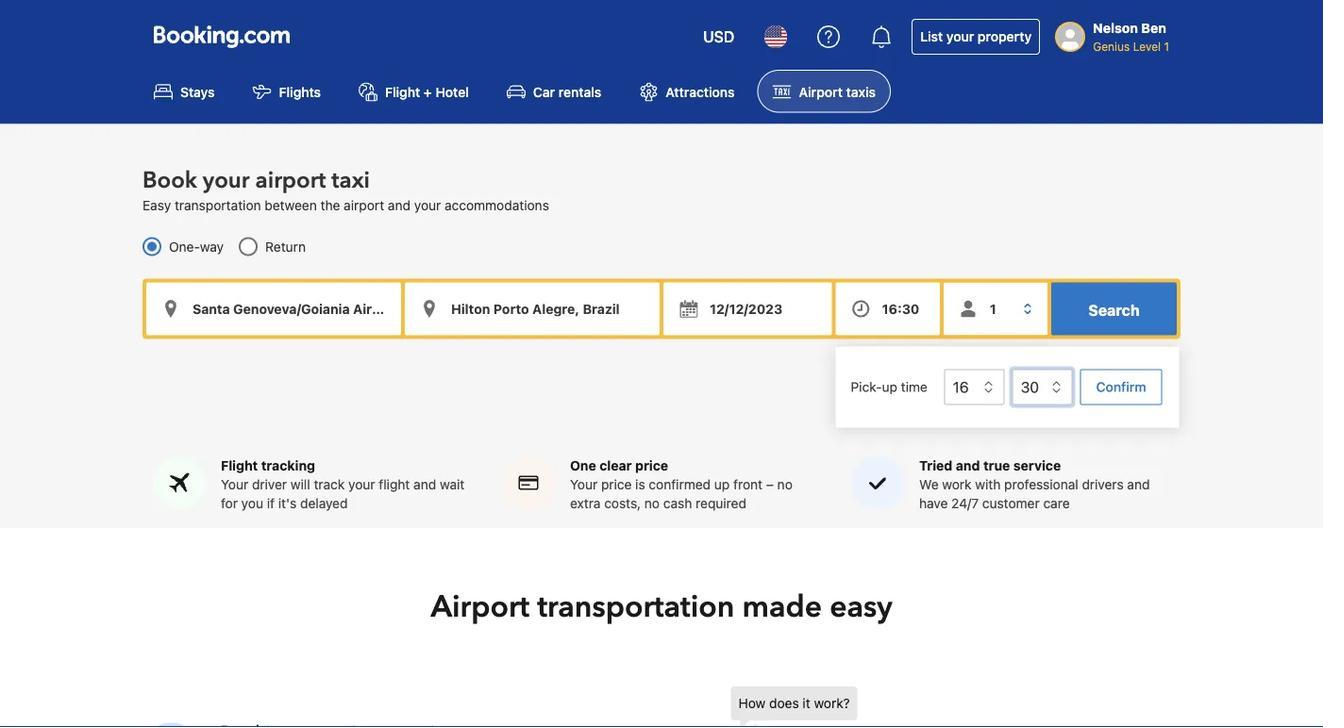 Task type: vqa. For each thing, say whether or not it's contained in the screenshot.
flight + hotel
yes



Task type: describe. For each thing, give the bounding box(es) containing it.
tracking
[[261, 458, 315, 474]]

easy
[[830, 587, 893, 628]]

flights
[[279, 84, 321, 99]]

genius
[[1093, 40, 1130, 53]]

book your airport taxi easy transportation between the airport and your accommodations
[[143, 165, 549, 213]]

usd
[[703, 28, 735, 46]]

made
[[742, 587, 822, 628]]

easy
[[143, 197, 171, 213]]

12/12/2023 button
[[664, 282, 832, 335]]

work
[[942, 477, 972, 492]]

up inside the one clear price your price is confirmed up front – no extra costs, no cash required
[[714, 477, 730, 492]]

accommodations
[[445, 197, 549, 213]]

flight + hotel link
[[344, 70, 484, 113]]

tried
[[919, 458, 953, 474]]

transportation inside book your airport taxi easy transportation between the airport and your accommodations
[[175, 197, 261, 213]]

rentals
[[559, 84, 601, 99]]

16:30 button
[[836, 282, 940, 335]]

track
[[314, 477, 345, 492]]

way
[[200, 239, 224, 254]]

your inside "flight tracking your driver will track your flight and wait for you if it's delayed"
[[221, 477, 248, 492]]

between
[[265, 197, 317, 213]]

book
[[143, 165, 197, 196]]

wait
[[440, 477, 465, 492]]

1 horizontal spatial price
[[635, 458, 668, 474]]

attractions
[[666, 84, 735, 99]]

flight + hotel
[[385, 84, 469, 99]]

0 horizontal spatial booking airport taxi image
[[138, 723, 205, 728]]

for
[[221, 496, 238, 511]]

hotel
[[436, 84, 469, 99]]

required
[[696, 496, 747, 511]]

customer
[[982, 496, 1040, 511]]

16:30
[[882, 301, 920, 316]]

we
[[919, 477, 939, 492]]

have
[[919, 496, 948, 511]]

airport for airport transportation made easy
[[431, 587, 530, 628]]

airport transportation made easy
[[431, 587, 893, 628]]

it's
[[278, 496, 297, 511]]

one-way
[[169, 239, 224, 254]]

0 vertical spatial airport
[[255, 165, 326, 196]]

attractions link
[[624, 70, 750, 113]]

clear
[[600, 458, 632, 474]]

your left accommodations
[[414, 197, 441, 213]]

Enter destination text field
[[405, 282, 660, 335]]

taxis
[[846, 84, 876, 99]]

confirm
[[1097, 379, 1147, 395]]

level
[[1133, 40, 1161, 53]]

how
[[739, 696, 766, 711]]

car
[[533, 84, 555, 99]]

airport taxis
[[799, 84, 876, 99]]

property
[[978, 29, 1032, 44]]

0 vertical spatial up
[[882, 379, 898, 395]]

how does it work?
[[739, 696, 850, 711]]

and inside "flight tracking your driver will track your flight and wait for you if it's delayed"
[[414, 477, 436, 492]]

costs,
[[604, 496, 641, 511]]

if
[[267, 496, 275, 511]]

flights link
[[237, 70, 336, 113]]

stays link
[[139, 70, 230, 113]]

confirmed
[[649, 477, 711, 492]]

the
[[320, 197, 340, 213]]

1
[[1164, 40, 1169, 53]]

1 vertical spatial no
[[645, 496, 660, 511]]

delayed
[[300, 496, 348, 511]]



Task type: locate. For each thing, give the bounding box(es) containing it.
nelson ben genius level 1
[[1093, 20, 1169, 53]]

1 vertical spatial flight
[[221, 458, 258, 474]]

up up required
[[714, 477, 730, 492]]

12/12/2023
[[710, 301, 783, 316]]

airport up between
[[255, 165, 326, 196]]

price
[[635, 458, 668, 474], [601, 477, 632, 492]]

and inside book your airport taxi easy transportation between the airport and your accommodations
[[388, 197, 411, 213]]

transportation
[[175, 197, 261, 213], [537, 587, 735, 628]]

0 vertical spatial flight
[[385, 84, 420, 99]]

flight for flight tracking your driver will track your flight and wait for you if it's delayed
[[221, 458, 258, 474]]

0 vertical spatial no
[[777, 477, 793, 492]]

1 horizontal spatial airport
[[799, 84, 843, 99]]

0 horizontal spatial price
[[601, 477, 632, 492]]

and right drivers
[[1127, 477, 1150, 492]]

24/7
[[952, 496, 979, 511]]

1 horizontal spatial up
[[882, 379, 898, 395]]

list
[[920, 29, 943, 44]]

1 vertical spatial airport
[[431, 587, 530, 628]]

list your property link
[[912, 19, 1040, 55]]

and up work
[[956, 458, 980, 474]]

0 horizontal spatial up
[[714, 477, 730, 492]]

drivers
[[1082, 477, 1124, 492]]

1 horizontal spatial no
[[777, 477, 793, 492]]

taxi
[[332, 165, 370, 196]]

+
[[424, 84, 432, 99]]

your inside "flight tracking your driver will track your flight and wait for you if it's delayed"
[[348, 477, 375, 492]]

0 horizontal spatial airport
[[431, 587, 530, 628]]

car rentals
[[533, 84, 601, 99]]

does
[[769, 696, 799, 711]]

booking airport taxi image
[[731, 687, 1127, 728], [138, 723, 205, 728]]

price down 'clear' on the left of the page
[[601, 477, 632, 492]]

1 horizontal spatial transportation
[[537, 587, 735, 628]]

1 vertical spatial transportation
[[537, 587, 735, 628]]

pick-up time
[[851, 379, 928, 395]]

return
[[265, 239, 306, 254]]

flight left +
[[385, 84, 420, 99]]

airport
[[799, 84, 843, 99], [431, 587, 530, 628]]

flight inside "flight tracking your driver will track your flight and wait for you if it's delayed"
[[221, 458, 258, 474]]

confirm button
[[1081, 369, 1163, 405]]

it
[[803, 696, 810, 711]]

booking.com online hotel reservations image
[[154, 25, 290, 48]]

and
[[388, 197, 411, 213], [956, 458, 980, 474], [414, 477, 436, 492], [1127, 477, 1150, 492]]

1 vertical spatial up
[[714, 477, 730, 492]]

airport
[[255, 165, 326, 196], [344, 197, 384, 213]]

ben
[[1142, 20, 1167, 36]]

flight
[[379, 477, 410, 492]]

list your property
[[920, 29, 1032, 44]]

usd button
[[692, 14, 746, 59]]

cash
[[663, 496, 692, 511]]

Enter pick-up location text field
[[146, 282, 401, 335]]

0 vertical spatial price
[[635, 458, 668, 474]]

car rentals link
[[492, 70, 617, 113]]

0 horizontal spatial transportation
[[175, 197, 261, 213]]

nelson
[[1093, 20, 1138, 36]]

you
[[241, 496, 263, 511]]

care
[[1043, 496, 1070, 511]]

pick-
[[851, 379, 882, 395]]

tried and true service we work with professional drivers and have 24/7 customer care
[[919, 458, 1150, 511]]

driver
[[252, 477, 287, 492]]

and right the
[[388, 197, 411, 213]]

your inside the one clear price your price is confirmed up front – no extra costs, no cash required
[[570, 477, 598, 492]]

1 horizontal spatial flight
[[385, 84, 420, 99]]

1 vertical spatial airport
[[344, 197, 384, 213]]

0 horizontal spatial flight
[[221, 458, 258, 474]]

no
[[777, 477, 793, 492], [645, 496, 660, 511]]

0 vertical spatial transportation
[[175, 197, 261, 213]]

flight for flight + hotel
[[385, 84, 420, 99]]

airport down taxi
[[344, 197, 384, 213]]

professional
[[1004, 477, 1079, 492]]

will
[[291, 477, 310, 492]]

airport for airport taxis
[[799, 84, 843, 99]]

1 your from the left
[[221, 477, 248, 492]]

one clear price your price is confirmed up front – no extra costs, no cash required
[[570, 458, 793, 511]]

stays
[[180, 84, 215, 99]]

no right "–"
[[777, 477, 793, 492]]

flight up driver at the left of the page
[[221, 458, 258, 474]]

flight
[[385, 84, 420, 99], [221, 458, 258, 474]]

true
[[983, 458, 1010, 474]]

flight tracking your driver will track your flight and wait for you if it's delayed
[[221, 458, 465, 511]]

one-
[[169, 239, 200, 254]]

and left wait
[[414, 477, 436, 492]]

service
[[1014, 458, 1061, 474]]

search
[[1089, 301, 1140, 319]]

search button
[[1051, 282, 1177, 335]]

your right book
[[203, 165, 250, 196]]

no down is
[[645, 496, 660, 511]]

0 horizontal spatial no
[[645, 496, 660, 511]]

front
[[734, 477, 763, 492]]

your down one
[[570, 477, 598, 492]]

your
[[947, 29, 974, 44], [203, 165, 250, 196], [414, 197, 441, 213], [348, 477, 375, 492]]

0 horizontal spatial airport
[[255, 165, 326, 196]]

1 vertical spatial price
[[601, 477, 632, 492]]

your up for
[[221, 477, 248, 492]]

2 your from the left
[[570, 477, 598, 492]]

your
[[221, 477, 248, 492], [570, 477, 598, 492]]

–
[[766, 477, 774, 492]]

1 horizontal spatial booking airport taxi image
[[731, 687, 1127, 728]]

1 horizontal spatial airport
[[344, 197, 384, 213]]

extra
[[570, 496, 601, 511]]

one
[[570, 458, 596, 474]]

up left time
[[882, 379, 898, 395]]

your right list
[[947, 29, 974, 44]]

airport taxis link
[[758, 70, 891, 113]]

up
[[882, 379, 898, 395], [714, 477, 730, 492]]

0 horizontal spatial your
[[221, 477, 248, 492]]

work?
[[814, 696, 850, 711]]

0 vertical spatial airport
[[799, 84, 843, 99]]

time
[[901, 379, 928, 395]]

is
[[635, 477, 645, 492]]

1 horizontal spatial your
[[570, 477, 598, 492]]

your right track
[[348, 477, 375, 492]]

price up is
[[635, 458, 668, 474]]

with
[[975, 477, 1001, 492]]



